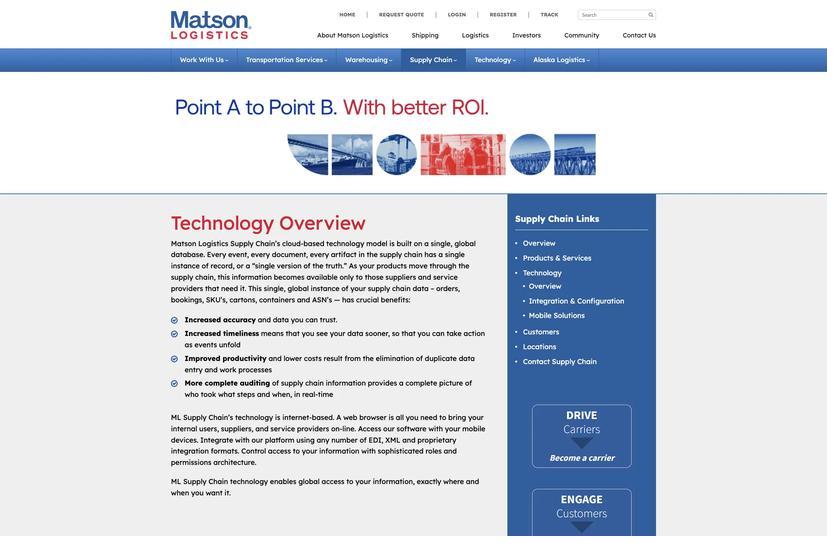 Task type: locate. For each thing, give the bounding box(es) containing it.
it. right want
[[225, 489, 231, 498]]

formats.
[[211, 447, 239, 456]]

increased
[[185, 316, 221, 325], [185, 329, 221, 338]]

to inside matson logistics supply chain's cloud-based technology model is built on a single, global database. every event, every document, every artifact in the supply chain has a single instance of record, or a "single version of the truth." as your products move through the supply chain, this information becomes available only to those suppliers and service providers that need it. this single, global instance of your supply chain data – orders, bookings, sku's, cartons, containers and asn's — has crucial benefits:
[[356, 273, 363, 282]]

data inside and lower costs result from the elimination of duplicate data entry and work processes
[[459, 354, 475, 363]]

of left edi,
[[360, 436, 367, 445]]

1 vertical spatial increased
[[185, 329, 221, 338]]

2 horizontal spatial with
[[428, 425, 443, 434]]

products
[[523, 254, 553, 263]]

overview link
[[523, 239, 556, 248], [529, 282, 561, 291]]

information up this on the left bottom of page
[[232, 273, 272, 282]]

chain's inside matson logistics supply chain's cloud-based technology model is built on a single, global database. every event, every document, every artifact in the supply chain has a single instance of record, or a "single version of the truth." as your products move through the supply chain, this information becomes available only to those suppliers and service providers that need it. this single, global instance of your supply chain data – orders, bookings, sku's, cartons, containers and asn's — has crucial benefits:
[[256, 239, 280, 248]]

services
[[296, 56, 323, 64], [563, 254, 591, 263]]

logistics up every
[[198, 239, 228, 248]]

investors
[[512, 31, 541, 39]]

you left want
[[191, 489, 204, 498]]

data down action
[[459, 354, 475, 363]]

logistics inside "link"
[[362, 31, 388, 39]]

1 horizontal spatial technology link
[[523, 269, 562, 278]]

1 vertical spatial overview
[[523, 239, 556, 248]]

2 ml from the top
[[171, 478, 181, 487]]

1 horizontal spatial in
[[359, 251, 365, 260]]

your up crucial at left
[[350, 284, 366, 293]]

1 vertical spatial technology
[[171, 211, 274, 235]]

ml inside ml supply chain technology enables global access to your information, exactly where and when you want it.
[[171, 478, 181, 487]]

means
[[261, 329, 284, 338]]

request
[[379, 11, 404, 18]]

contact supply chain link
[[523, 357, 597, 366]]

data
[[413, 284, 429, 293], [273, 316, 289, 325], [347, 329, 363, 338], [459, 354, 475, 363]]

with up proprietary
[[428, 425, 443, 434]]

increased for increased timeliness
[[185, 329, 221, 338]]

None search field
[[578, 10, 656, 20]]

technology inside ml supply chain's technology is internet-based. a web browser is all you need to bring your internal users, suppliers, and service providers on-line. access our software with your mobile devices. integrate with our platform using any number of edi, xml and proprietary integration formats. control access to your information with sophisticated roles and permissions architecture.
[[235, 414, 273, 423]]

2 complete from the left
[[406, 379, 437, 388]]

community
[[564, 31, 599, 39]]

chain's down technology overview
[[256, 239, 280, 248]]

2 vertical spatial with
[[361, 447, 376, 456]]

event,
[[228, 251, 249, 260]]

1 vertical spatial services
[[563, 254, 591, 263]]

increased for increased accuracy and data you can trust.
[[185, 316, 221, 325]]

1 vertical spatial it.
[[225, 489, 231, 498]]

instance up asn's
[[311, 284, 340, 293]]

based
[[303, 239, 324, 248]]

0 horizontal spatial need
[[221, 284, 238, 293]]

technology down products
[[523, 269, 562, 278]]

& right products
[[555, 254, 561, 263]]

increased up increased timeliness
[[185, 316, 221, 325]]

our up xml
[[383, 425, 395, 434]]

1 vertical spatial in
[[294, 391, 300, 400]]

and down software
[[402, 436, 416, 445]]

0 horizontal spatial providers
[[171, 284, 203, 293]]

service up platform in the bottom left of the page
[[270, 425, 295, 434]]

transportation services
[[246, 56, 323, 64]]

0 vertical spatial can
[[305, 316, 318, 325]]

overview up based on the top of the page
[[279, 211, 366, 235]]

1 vertical spatial single,
[[264, 284, 286, 293]]

0 vertical spatial access
[[268, 447, 291, 456]]

ml up when in the left bottom of the page
[[171, 478, 181, 487]]

1 vertical spatial overview link
[[529, 282, 561, 291]]

0 horizontal spatial single,
[[264, 284, 286, 293]]

1 increased from the top
[[185, 316, 221, 325]]

1 horizontal spatial us
[[648, 31, 656, 39]]

is inside matson logistics supply chain's cloud-based technology model is built on a single, global database. every event, every document, every artifact in the supply chain has a single instance of record, or a "single version of the truth." as your products move through the supply chain, this information becomes available only to those suppliers and service providers that need it. this single, global instance of your supply chain data – orders, bookings, sku's, cartons, containers and asn's — has crucial benefits:
[[389, 239, 395, 248]]

browser
[[359, 414, 387, 423]]

complete up what
[[205, 379, 238, 388]]

global right enables
[[298, 478, 320, 487]]

1 vertical spatial global
[[288, 284, 309, 293]]

mobile
[[462, 425, 485, 434]]

has right —
[[342, 296, 354, 305]]

your inside means that you see your data sooner, so that you can take action as events unfold
[[330, 329, 345, 338]]

your right see on the bottom of page
[[330, 329, 345, 338]]

1 horizontal spatial complete
[[406, 379, 437, 388]]

is left built
[[389, 239, 395, 248]]

has up the move
[[424, 251, 436, 260]]

chain
[[434, 56, 452, 64], [548, 214, 573, 225], [577, 357, 597, 366], [209, 478, 228, 487]]

services right products
[[563, 254, 591, 263]]

links
[[576, 214, 599, 225]]

data inside matson logistics supply chain's cloud-based technology model is built on a single, global database. every event, every document, every artifact in the supply chain has a single instance of record, or a "single version of the truth." as your products move through the supply chain, this information becomes available only to those suppliers and service providers that need it. this single, global instance of your supply chain data – orders, bookings, sku's, cartons, containers and asn's — has crucial benefits:
[[413, 284, 429, 293]]

sooner,
[[365, 329, 390, 338]]

becomes
[[274, 273, 305, 282]]

chain inside of supply chain information provides a complete picture of who took what steps and when, in real-time
[[305, 379, 324, 388]]

where
[[443, 478, 464, 487]]

model
[[366, 239, 387, 248]]

& up solutions
[[570, 297, 575, 306]]

real-
[[302, 391, 318, 400]]

0 vertical spatial technology
[[475, 56, 511, 64]]

matson logistics image
[[171, 11, 252, 39]]

your inside ml supply chain technology enables global access to your information, exactly where and when you want it.
[[355, 478, 371, 487]]

overview
[[279, 211, 366, 235], [523, 239, 556, 248], [529, 282, 561, 291]]

overview link up products
[[523, 239, 556, 248]]

a
[[336, 414, 341, 423]]

matson down home
[[337, 31, 360, 39]]

chain's up users,
[[209, 414, 233, 423]]

of left 'duplicate'
[[416, 354, 423, 363]]

technology
[[326, 239, 364, 248], [235, 414, 273, 423], [230, 478, 268, 487]]

1 horizontal spatial single,
[[431, 239, 452, 248]]

1 horizontal spatial every
[[310, 251, 329, 260]]

technology link down products
[[523, 269, 562, 278]]

1 vertical spatial has
[[342, 296, 354, 305]]

can left trust.
[[305, 316, 318, 325]]

1 horizontal spatial with
[[361, 447, 376, 456]]

that
[[205, 284, 219, 293], [286, 329, 300, 338], [402, 329, 416, 338]]

logistics link
[[450, 29, 501, 45]]

1 horizontal spatial providers
[[297, 425, 329, 434]]

contact for contact us
[[623, 31, 647, 39]]

information inside of supply chain information provides a complete picture of who took what steps and when, in real-time
[[326, 379, 366, 388]]

1 vertical spatial chain's
[[209, 414, 233, 423]]

and down the auditing
[[257, 391, 270, 400]]

in
[[359, 251, 365, 260], [294, 391, 300, 400]]

0 vertical spatial increased
[[185, 316, 221, 325]]

technology inside matson logistics supply chain's cloud-based technology model is built on a single, global database. every event, every document, every artifact in the supply chain has a single instance of record, or a "single version of the truth." as your products move through the supply chain, this information becomes available only to those suppliers and service providers that need it. this single, global instance of your supply chain data – orders, bookings, sku's, cartons, containers and asn's — has crucial benefits:
[[326, 239, 364, 248]]

of right version
[[304, 262, 311, 271]]

carrier image
[[529, 403, 635, 472]]

the up available
[[312, 262, 324, 271]]

0 horizontal spatial access
[[268, 447, 291, 456]]

complete left picture
[[406, 379, 437, 388]]

supply up when,
[[281, 379, 303, 388]]

and lower costs result from the elimination of duplicate data entry and work processes
[[185, 354, 475, 375]]

ml for ml supply chain technology enables global access to your information, exactly where and when you want it.
[[171, 478, 181, 487]]

orders,
[[436, 284, 460, 293]]

supply inside matson logistics supply chain's cloud-based technology model is built on a single, global database. every event, every document, every artifact in the supply chain has a single instance of record, or a "single version of the truth." as your products move through the supply chain, this information becomes available only to those suppliers and service providers that need it. this single, global instance of your supply chain data – orders, bookings, sku's, cartons, containers and asn's — has crucial benefits:
[[230, 239, 254, 248]]

0 horizontal spatial &
[[555, 254, 561, 263]]

in inside of supply chain information provides a complete picture of who took what steps and when, in real-time
[[294, 391, 300, 400]]

that right so
[[402, 329, 416, 338]]

chain up the real- at the bottom of page
[[305, 379, 324, 388]]

overview up products
[[523, 239, 556, 248]]

0 vertical spatial overview link
[[523, 239, 556, 248]]

0 vertical spatial it.
[[240, 284, 246, 293]]

has
[[424, 251, 436, 260], [342, 296, 354, 305]]

a
[[424, 239, 429, 248], [438, 251, 443, 260], [246, 262, 250, 271], [399, 379, 404, 388]]

0 vertical spatial us
[[648, 31, 656, 39]]

1 horizontal spatial instance
[[311, 284, 340, 293]]

services inside supply chain links section
[[563, 254, 591, 263]]

0 vertical spatial global
[[454, 239, 476, 248]]

mobile
[[529, 312, 552, 321]]

2 vertical spatial technology
[[523, 269, 562, 278]]

1 horizontal spatial it.
[[240, 284, 246, 293]]

chain's inside ml supply chain's technology is internet-based. a web browser is all you need to bring your internal users, suppliers, and service providers on-line. access our software with your mobile devices. integrate with our platform using any number of edi, xml and proprietary integration formats. control access to your information with sophisticated roles and permissions architecture.
[[209, 414, 233, 423]]

those
[[365, 273, 384, 282]]

that up sku's,
[[205, 284, 219, 293]]

result
[[324, 354, 343, 363]]

can left "take"
[[432, 329, 445, 338]]

us right with
[[216, 56, 224, 64]]

a right provides
[[399, 379, 404, 388]]

2 vertical spatial overview
[[529, 282, 561, 291]]

of inside ml supply chain's technology is internet-based. a web browser is all you need to bring your internal users, suppliers, and service providers on-line. access our software with your mobile devices. integrate with our platform using any number of edi, xml and proprietary integration formats. control access to your information with sophisticated roles and permissions architecture.
[[360, 436, 367, 445]]

costs
[[304, 354, 322, 363]]

information down number at bottom left
[[319, 447, 359, 456]]

single, up containers on the bottom
[[264, 284, 286, 293]]

2 vertical spatial information
[[319, 447, 359, 456]]

alaska logistics link
[[533, 56, 590, 64]]

1 horizontal spatial matson
[[337, 31, 360, 39]]

you up software
[[406, 414, 418, 423]]

need inside matson logistics supply chain's cloud-based technology model is built on a single, global database. every event, every document, every artifact in the supply chain has a single instance of record, or a "single version of the truth." as your products move through the supply chain, this information becomes available only to those suppliers and service providers that need it. this single, global instance of your supply chain data – orders, bookings, sku's, cartons, containers and asn's — has crucial benefits:
[[221, 284, 238, 293]]

need inside ml supply chain's technology is internet-based. a web browser is all you need to bring your internal users, suppliers, and service providers on-line. access our software with your mobile devices. integrate with our platform using any number of edi, xml and proprietary integration formats. control access to your information with sophisticated roles and permissions architecture.
[[420, 414, 437, 423]]

provides
[[368, 379, 397, 388]]

who
[[185, 391, 199, 400]]

entry
[[185, 366, 203, 375]]

0 horizontal spatial complete
[[205, 379, 238, 388]]

technology down architecture.
[[230, 478, 268, 487]]

0 vertical spatial service
[[433, 273, 458, 282]]

0 vertical spatial providers
[[171, 284, 203, 293]]

1 vertical spatial access
[[322, 478, 344, 487]]

1 horizontal spatial technology
[[475, 56, 511, 64]]

service down the through
[[433, 273, 458, 282]]

providers up using on the bottom
[[297, 425, 329, 434]]

logistics up warehousing "link"
[[362, 31, 388, 39]]

a right or
[[246, 262, 250, 271]]

overview up the integration
[[529, 282, 561, 291]]

in left the real- at the bottom of page
[[294, 391, 300, 400]]

duplicate
[[425, 354, 457, 363]]

means that you see your data sooner, so that you can take action as events unfold
[[185, 329, 485, 350]]

bookings,
[[171, 296, 204, 305]]

0 horizontal spatial technology link
[[475, 56, 516, 64]]

available
[[306, 273, 338, 282]]

supply down those
[[368, 284, 390, 293]]

data left the sooner,
[[347, 329, 363, 338]]

it. up cartons,
[[240, 284, 246, 293]]

contact down locations link
[[523, 357, 550, 366]]

1 horizontal spatial services
[[563, 254, 591, 263]]

1 horizontal spatial access
[[322, 478, 344, 487]]

0 vertical spatial in
[[359, 251, 365, 260]]

1 vertical spatial matson
[[171, 239, 196, 248]]

integrate
[[200, 436, 233, 445]]

0 horizontal spatial in
[[294, 391, 300, 400]]

community link
[[553, 29, 611, 45]]

logistics down community link
[[557, 56, 585, 64]]

1 horizontal spatial has
[[424, 251, 436, 260]]

information inside matson logistics supply chain's cloud-based technology model is built on a single, global database. every event, every document, every artifact in the supply chain has a single instance of record, or a "single version of the truth." as your products move through the supply chain, this information becomes available only to those suppliers and service providers that need it. this single, global instance of your supply chain data – orders, bookings, sku's, cartons, containers and asn's — has crucial benefits:
[[232, 273, 272, 282]]

that right means
[[286, 329, 300, 338]]

mobile solutions link
[[529, 312, 585, 321]]

events
[[194, 341, 217, 350]]

with down suppliers,
[[235, 436, 250, 445]]

as
[[185, 341, 192, 350]]

1 vertical spatial instance
[[311, 284, 340, 293]]

0 horizontal spatial every
[[251, 251, 270, 260]]

sku's,
[[206, 296, 228, 305]]

technology up suppliers,
[[235, 414, 273, 423]]

information
[[232, 273, 272, 282], [326, 379, 366, 388], [319, 447, 359, 456]]

roles
[[426, 447, 442, 456]]

matson inside "link"
[[337, 31, 360, 39]]

0 vertical spatial contact
[[623, 31, 647, 39]]

need
[[221, 284, 238, 293], [420, 414, 437, 423]]

0 horizontal spatial has
[[342, 296, 354, 305]]

your down 'bring'
[[445, 425, 460, 434]]

&
[[555, 254, 561, 263], [570, 297, 575, 306]]

ml up internal on the left
[[171, 414, 181, 423]]

about matson logistics link
[[317, 29, 400, 45]]

and right where
[[466, 478, 479, 487]]

timeliness
[[223, 329, 259, 338]]

need down this
[[221, 284, 238, 293]]

services down about
[[296, 56, 323, 64]]

when
[[171, 489, 189, 498]]

0 vertical spatial overview
[[279, 211, 366, 235]]

work with us link
[[180, 56, 228, 64]]

0 vertical spatial need
[[221, 284, 238, 293]]

and up platform in the bottom left of the page
[[255, 425, 269, 434]]

in right artifact
[[359, 251, 365, 260]]

ml
[[171, 414, 181, 423], [171, 478, 181, 487]]

1 horizontal spatial that
[[286, 329, 300, 338]]

chain,
[[195, 273, 216, 282]]

1 horizontal spatial chain's
[[256, 239, 280, 248]]

contact inside contact us link
[[623, 31, 647, 39]]

asn's
[[312, 296, 332, 305]]

home
[[339, 11, 355, 18]]

ml for ml supply chain's technology is internet-based. a web browser is all you need to bring your internal users, suppliers, and service providers on-line. access our software with your mobile devices. integrate with our platform using any number of edi, xml and proprietary integration formats. control access to your information with sophisticated roles and permissions architecture.
[[171, 414, 181, 423]]

supply up products
[[380, 251, 402, 260]]

and inside ml supply chain technology enables global access to your information, exactly where and when you want it.
[[466, 478, 479, 487]]

logistics down login
[[462, 31, 489, 39]]

technology up every
[[171, 211, 274, 235]]

technology
[[475, 56, 511, 64], [171, 211, 274, 235], [523, 269, 562, 278]]

productivity
[[223, 354, 267, 363]]

suppliers,
[[221, 425, 253, 434]]

0 horizontal spatial us
[[216, 56, 224, 64]]

from
[[345, 354, 361, 363]]

2 vertical spatial technology
[[230, 478, 268, 487]]

technology down top menu navigation
[[475, 56, 511, 64]]

0 horizontal spatial instance
[[171, 262, 200, 271]]

supply
[[380, 251, 402, 260], [171, 273, 193, 282], [368, 284, 390, 293], [281, 379, 303, 388]]

increased up 'events'
[[185, 329, 221, 338]]

0 horizontal spatial with
[[235, 436, 250, 445]]

information inside ml supply chain's technology is internet-based. a web browser is all you need to bring your internal users, suppliers, and service providers on-line. access our software with your mobile devices. integrate with our platform using any number of edi, xml and proprietary integration formats. control access to your information with sophisticated roles and permissions architecture.
[[319, 447, 359, 456]]

1 vertical spatial technology link
[[523, 269, 562, 278]]

alaska logistics
[[533, 56, 585, 64]]

us down search icon
[[648, 31, 656, 39]]

chain down on
[[404, 251, 423, 260]]

overview for integration
[[529, 282, 561, 291]]

work
[[180, 56, 197, 64]]

providers inside ml supply chain's technology is internet-based. a web browser is all you need to bring your internal users, suppliers, and service providers on-line. access our software with your mobile devices. integrate with our platform using any number of edi, xml and proprietary integration formats. control access to your information with sophisticated roles and permissions architecture.
[[297, 425, 329, 434]]

0 horizontal spatial service
[[270, 425, 295, 434]]

1 horizontal spatial &
[[570, 297, 575, 306]]

providers up 'bookings,'
[[171, 284, 203, 293]]

information up time
[[326, 379, 366, 388]]

0 horizontal spatial it.
[[225, 489, 231, 498]]

cloud-
[[282, 239, 303, 248]]

1 horizontal spatial can
[[432, 329, 445, 338]]

1 vertical spatial contact
[[523, 357, 550, 366]]

ml inside ml supply chain's technology is internet-based. a web browser is all you need to bring your internal users, suppliers, and service providers on-line. access our software with your mobile devices. integrate with our platform using any number of edi, xml and proprietary integration formats. control access to your information with sophisticated roles and permissions architecture.
[[171, 414, 181, 423]]

control
[[241, 447, 266, 456]]

you right so
[[418, 329, 430, 338]]

every up "single
[[251, 251, 270, 260]]

technology inside ml supply chain technology enables global access to your information, exactly where and when you want it.
[[230, 478, 268, 487]]

1 horizontal spatial service
[[433, 273, 458, 282]]

a up the through
[[438, 251, 443, 260]]

1 vertical spatial technology
[[235, 414, 273, 423]]

access
[[358, 425, 381, 434]]

contact down search search field
[[623, 31, 647, 39]]

your left the "information,"
[[355, 478, 371, 487]]

complete inside of supply chain information provides a complete picture of who took what steps and when, in real-time
[[406, 379, 437, 388]]

0 horizontal spatial chain's
[[209, 414, 233, 423]]

0 vertical spatial chain's
[[256, 239, 280, 248]]

0 vertical spatial &
[[555, 254, 561, 263]]

and left asn's
[[297, 296, 310, 305]]

work
[[220, 366, 236, 375]]

crucial
[[356, 296, 379, 305]]

2 increased from the top
[[185, 329, 221, 338]]

0 horizontal spatial contact
[[523, 357, 550, 366]]

1 horizontal spatial contact
[[623, 31, 647, 39]]

a inside of supply chain information provides a complete picture of who took what steps and when, in real-time
[[399, 379, 404, 388]]

1 ml from the top
[[171, 414, 181, 423]]

chain
[[404, 251, 423, 260], [392, 284, 411, 293], [305, 379, 324, 388]]

0 vertical spatial information
[[232, 273, 272, 282]]

integration & configuration link
[[529, 297, 624, 306]]

about
[[317, 31, 336, 39]]

0 vertical spatial our
[[383, 425, 395, 434]]

0 vertical spatial services
[[296, 56, 323, 64]]

access inside ml supply chain technology enables global access to your information, exactly where and when you want it.
[[322, 478, 344, 487]]

2 vertical spatial chain
[[305, 379, 324, 388]]

exactly
[[417, 478, 441, 487]]

1 vertical spatial &
[[570, 297, 575, 306]]

1 horizontal spatial our
[[383, 425, 395, 434]]

every down based on the top of the page
[[310, 251, 329, 260]]

access
[[268, 447, 291, 456], [322, 478, 344, 487]]

0 vertical spatial technology
[[326, 239, 364, 248]]

0 horizontal spatial that
[[205, 284, 219, 293]]

need up software
[[420, 414, 437, 423]]

2 vertical spatial global
[[298, 478, 320, 487]]

every
[[251, 251, 270, 260], [310, 251, 329, 260]]

contact inside supply chain links section
[[523, 357, 550, 366]]

overview link up the integration
[[529, 282, 561, 291]]

contact supply chain
[[523, 357, 597, 366]]

technology for internet-
[[235, 414, 273, 423]]

0 vertical spatial ml
[[171, 414, 181, 423]]

data left the –
[[413, 284, 429, 293]]

chain inside ml supply chain technology enables global access to your information, exactly where and when you want it.
[[209, 478, 228, 487]]

1 vertical spatial need
[[420, 414, 437, 423]]

it. inside matson logistics supply chain's cloud-based technology model is built on a single, global database. every event, every document, every artifact in the supply chain has a single instance of record, or a "single version of the truth." as your products move through the supply chain, this information becomes available only to those suppliers and service providers that need it. this single, global instance of your supply chain data – orders, bookings, sku's, cartons, containers and asn's — has crucial benefits:
[[240, 284, 246, 293]]

work with us
[[180, 56, 224, 64]]



Task type: vqa. For each thing, say whether or not it's contained in the screenshot.
to within ML Supply Chain technology enables global access to your information, exactly where and when you want it.
yes



Task type: describe. For each thing, give the bounding box(es) containing it.
the down model
[[367, 251, 378, 260]]

1 vertical spatial chain
[[392, 284, 411, 293]]

contact us image
[[529, 487, 635, 537]]

as
[[349, 262, 357, 271]]

0 vertical spatial instance
[[171, 262, 200, 271]]

your up mobile
[[468, 414, 484, 423]]

supply chain links section
[[498, 194, 666, 537]]

single
[[445, 251, 465, 260]]

to inside ml supply chain technology enables global access to your information, exactly where and when you want it.
[[346, 478, 353, 487]]

based.
[[312, 414, 334, 423]]

you left see on the bottom of page
[[302, 329, 314, 338]]

supply inside of supply chain information provides a complete picture of who took what steps and when, in real-time
[[281, 379, 303, 388]]

containers
[[259, 296, 295, 305]]

it. inside ml supply chain technology enables global access to your information, exactly where and when you want it.
[[225, 489, 231, 498]]

on
[[414, 239, 422, 248]]

access inside ml supply chain's technology is internet-based. a web browser is all you need to bring your internal users, suppliers, and service providers on-line. access our software with your mobile devices. integrate with our platform using any number of edi, xml and proprietary integration formats. control access to your information with sophisticated roles and permissions architecture.
[[268, 447, 291, 456]]

0 vertical spatial with
[[428, 425, 443, 434]]

a right on
[[424, 239, 429, 248]]

and up means
[[258, 316, 271, 325]]

locations
[[523, 343, 556, 352]]

steps
[[237, 391, 255, 400]]

architecture.
[[213, 459, 256, 468]]

your up those
[[359, 262, 375, 271]]

of inside and lower costs result from the elimination of duplicate data entry and work processes
[[416, 354, 423, 363]]

0 vertical spatial has
[[424, 251, 436, 260]]

through
[[430, 262, 456, 271]]

every
[[207, 251, 226, 260]]

that inside matson logistics supply chain's cloud-based technology model is built on a single, global database. every event, every document, every artifact in the supply chain has a single instance of record, or a "single version of the truth." as your products move through the supply chain, this information becomes available only to those suppliers and service providers that need it. this single, global instance of your supply chain data – orders, bookings, sku's, cartons, containers and asn's — has crucial benefits:
[[205, 284, 219, 293]]

can inside means that you see your data sooner, so that you can take action as events unfold
[[432, 329, 445, 338]]

technology overview
[[171, 211, 366, 235]]

service inside ml supply chain's technology is internet-based. a web browser is all you need to bring your internal users, suppliers, and service providers on-line. access our software with your mobile devices. integrate with our platform using any number of edi, xml and proprietary integration formats. control access to your information with sophisticated roles and permissions architecture.
[[270, 425, 295, 434]]

of right picture
[[465, 379, 472, 388]]

supply inside ml supply chain's technology is internet-based. a web browser is all you need to bring your internal users, suppliers, and service providers on-line. access our software with your mobile devices. integrate with our platform using any number of edi, xml and proprietary integration formats. control access to your information with sophisticated roles and permissions architecture.
[[183, 414, 207, 423]]

products & services
[[523, 254, 591, 263]]

and down improved
[[205, 366, 218, 375]]

increased accuracy and data you can trust.
[[185, 316, 337, 325]]

and right roles
[[444, 447, 457, 456]]

products
[[377, 262, 407, 271]]

providers inside matson logistics supply chain's cloud-based technology model is built on a single, global database. every event, every document, every artifact in the supply chain has a single instance of record, or a "single version of the truth." as your products move through the supply chain, this information becomes available only to those suppliers and service providers that need it. this single, global instance of your supply chain data – orders, bookings, sku's, cartons, containers and asn's — has crucial benefits:
[[171, 284, 203, 293]]

the down single
[[458, 262, 469, 271]]

this
[[218, 273, 230, 282]]

products & services link
[[523, 254, 591, 263]]

request quote
[[379, 11, 424, 18]]

and down the move
[[418, 273, 431, 282]]

supply chain link
[[410, 56, 457, 64]]

global inside ml supply chain technology enables global access to your information, exactly where and when you want it.
[[298, 478, 320, 487]]

the inside and lower costs result from the elimination of duplicate data entry and work processes
[[363, 354, 374, 363]]

elimination
[[376, 354, 414, 363]]

of up 'chain,' at the left bottom
[[202, 262, 209, 271]]

2 horizontal spatial that
[[402, 329, 416, 338]]

ml supply chain's technology is internet-based. a web browser is all you need to bring your internal users, suppliers, and service providers on-line. access our software with your mobile devices. integrate with our platform using any number of edi, xml and proprietary integration formats. control access to your information with sophisticated roles and permissions architecture.
[[171, 414, 485, 468]]

is left all at left bottom
[[389, 414, 394, 423]]

or
[[237, 262, 244, 271]]

data up means
[[273, 316, 289, 325]]

platform
[[265, 436, 294, 445]]

track
[[541, 11, 558, 18]]

technology inside supply chain links section
[[523, 269, 562, 278]]

data inside means that you see your data sooner, so that you can take action as events unfold
[[347, 329, 363, 338]]

matson inside matson logistics supply chain's cloud-based technology model is built on a single, global database. every event, every document, every artifact in the supply chain has a single instance of record, or a "single version of the truth." as your products move through the supply chain, this information becomes available only to those suppliers and service providers that need it. this single, global instance of your supply chain data – orders, bookings, sku's, cartons, containers and asn's — has crucial benefits:
[[171, 239, 196, 248]]

and inside of supply chain information provides a complete picture of who took what steps and when, in real-time
[[257, 391, 270, 400]]

action
[[464, 329, 485, 338]]

of down only
[[341, 284, 348, 293]]

top menu navigation
[[317, 29, 656, 45]]

supply up 'bookings,'
[[171, 273, 193, 282]]

integration & configuration
[[529, 297, 624, 306]]

line.
[[342, 425, 356, 434]]

alaska services image
[[176, 80, 651, 184]]

record,
[[211, 262, 235, 271]]

contact for contact supply chain
[[523, 357, 550, 366]]

cartons,
[[230, 296, 257, 305]]

0 horizontal spatial can
[[305, 316, 318, 325]]

version
[[277, 262, 302, 271]]

is left internet-
[[275, 414, 280, 423]]

search image
[[649, 12, 653, 17]]

overview link for products
[[523, 239, 556, 248]]

took
[[201, 391, 216, 400]]

0 horizontal spatial services
[[296, 56, 323, 64]]

enables
[[270, 478, 296, 487]]

transportation services link
[[246, 56, 328, 64]]

xml
[[385, 436, 400, 445]]

more complete auditing
[[185, 379, 270, 388]]

unfold
[[219, 341, 241, 350]]

solutions
[[554, 312, 585, 321]]

locations link
[[523, 343, 556, 352]]

service inside matson logistics supply chain's cloud-based technology model is built on a single, global database. every event, every document, every artifact in the supply chain has a single instance of record, or a "single version of the truth." as your products move through the supply chain, this information becomes available only to those suppliers and service providers that need it. this single, global instance of your supply chain data – orders, bookings, sku's, cartons, containers and asn's — has crucial benefits:
[[433, 273, 458, 282]]

about matson logistics
[[317, 31, 388, 39]]

all
[[396, 414, 404, 423]]

0 vertical spatial single,
[[431, 239, 452, 248]]

overview link for integration
[[529, 282, 561, 291]]

customers
[[523, 328, 559, 337]]

home link
[[339, 11, 367, 18]]

warehousing link
[[345, 56, 392, 64]]

accuracy
[[223, 316, 256, 325]]

0 horizontal spatial technology
[[171, 211, 274, 235]]

overview for products
[[523, 239, 556, 248]]

in inside matson logistics supply chain's cloud-based technology model is built on a single, global database. every event, every document, every artifact in the supply chain has a single instance of record, or a "single version of the truth." as your products move through the supply chain, this information becomes available only to those suppliers and service providers that need it. this single, global instance of your supply chain data – orders, bookings, sku's, cartons, containers and asn's — has crucial benefits:
[[359, 251, 365, 260]]

edi,
[[369, 436, 383, 445]]

and left lower
[[269, 354, 282, 363]]

you inside ml supply chain technology enables global access to your information, exactly where and when you want it.
[[191, 489, 204, 498]]

2 every from the left
[[310, 251, 329, 260]]

time
[[318, 391, 333, 400]]

want
[[206, 489, 223, 498]]

1 complete from the left
[[205, 379, 238, 388]]

document,
[[272, 251, 308, 260]]

mobile solutions
[[529, 312, 585, 321]]

0 vertical spatial chain
[[404, 251, 423, 260]]

logistics inside matson logistics supply chain's cloud-based technology model is built on a single, global database. every event, every document, every artifact in the supply chain has a single instance of record, or a "single version of the truth." as your products move through the supply chain, this information becomes available only to those suppliers and service providers that need it. this single, global instance of your supply chain data – orders, bookings, sku's, cartons, containers and asn's — has crucial benefits:
[[198, 239, 228, 248]]

you inside ml supply chain's technology is internet-based. a web browser is all you need to bring your internal users, suppliers, and service providers on-line. access our software with your mobile devices. integrate with our platform using any number of edi, xml and proprietary integration formats. control access to your information with sophisticated roles and permissions architecture.
[[406, 414, 418, 423]]

Search search field
[[578, 10, 656, 20]]

shipping
[[412, 31, 439, 39]]

your down using on the bottom
[[302, 447, 317, 456]]

internet-
[[282, 414, 312, 423]]

1 every from the left
[[251, 251, 270, 260]]

supply inside ml supply chain technology enables global access to your information, exactly where and when you want it.
[[183, 478, 207, 487]]

using
[[296, 436, 315, 445]]

1 vertical spatial our
[[252, 436, 263, 445]]

& for products
[[555, 254, 561, 263]]

customers link
[[523, 328, 559, 337]]

processes
[[238, 366, 272, 375]]

1 vertical spatial us
[[216, 56, 224, 64]]

technology for global
[[230, 478, 268, 487]]

only
[[340, 273, 354, 282]]

suppliers
[[386, 273, 416, 282]]

information,
[[373, 478, 415, 487]]

permissions
[[171, 459, 211, 468]]

truth."
[[325, 262, 347, 271]]

trust.
[[320, 316, 337, 325]]

you down containers on the bottom
[[291, 316, 304, 325]]

of up when,
[[272, 379, 279, 388]]

on-
[[331, 425, 342, 434]]

built
[[397, 239, 412, 248]]

us inside contact us link
[[648, 31, 656, 39]]

benefits:
[[381, 296, 410, 305]]

1 vertical spatial with
[[235, 436, 250, 445]]

request quote link
[[367, 11, 436, 18]]

when,
[[272, 391, 292, 400]]

investors link
[[501, 29, 553, 45]]

& for integration
[[570, 297, 575, 306]]



